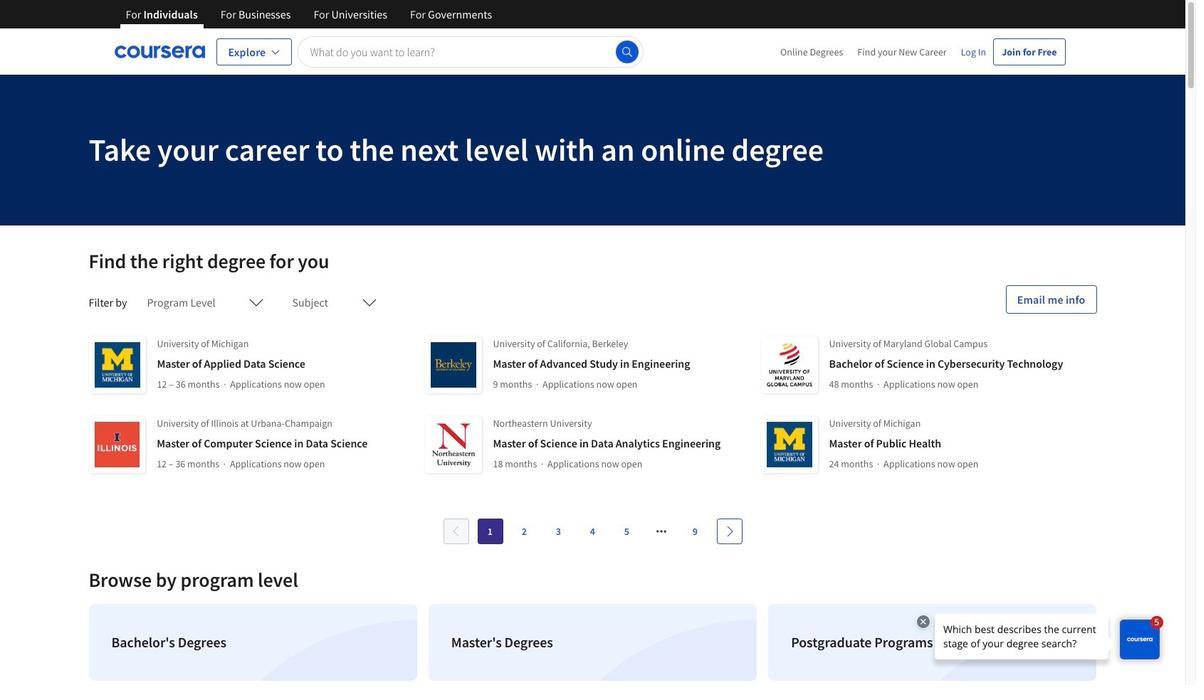 Task type: describe. For each thing, give the bounding box(es) containing it.
coursera image
[[114, 40, 205, 63]]

banner navigation
[[114, 0, 504, 39]]

university of illinois at urbana-champaign image
[[89, 417, 145, 474]]

0 horizontal spatial university of michigan image
[[89, 337, 146, 394]]

northeastern university image
[[425, 417, 482, 474]]



Task type: vqa. For each thing, say whether or not it's contained in the screenshot.
search field
yes



Task type: locate. For each thing, give the bounding box(es) containing it.
None search field
[[298, 36, 644, 67]]

0 vertical spatial university of michigan image
[[89, 337, 146, 394]]

university of michigan image
[[89, 337, 146, 394], [761, 417, 818, 474]]

university of california, berkeley image
[[425, 337, 482, 394]]

1 vertical spatial university of michigan image
[[761, 417, 818, 474]]

go to next page image
[[724, 526, 735, 538]]

university of maryland global campus image
[[761, 337, 818, 394]]

list
[[83, 599, 1103, 686]]

What do you want to learn? text field
[[298, 36, 644, 67]]

1 horizontal spatial university of michigan image
[[761, 417, 818, 474]]



